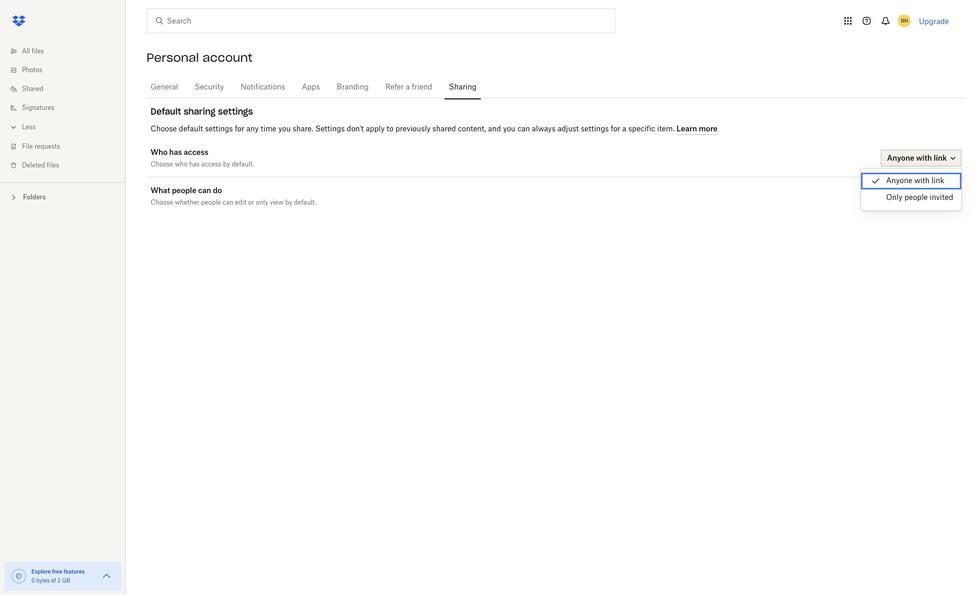 Task type: locate. For each thing, give the bounding box(es) containing it.
explore
[[31, 568, 51, 575]]

for
[[235, 125, 245, 133], [611, 125, 621, 133]]

with
[[915, 177, 930, 185]]

3 choose from the top
[[151, 199, 173, 206]]

by inside who has access choose who has access by default.
[[223, 161, 230, 167]]

signatures
[[22, 105, 54, 111]]

choose down who
[[151, 161, 173, 167]]

by right view
[[285, 199, 292, 206]]

choose down default
[[151, 125, 177, 133]]

a left the specific
[[623, 125, 627, 133]]

all files link
[[8, 42, 126, 61]]

security
[[195, 84, 224, 91]]

default. inside what people can do choose whether people can edit or only view by default.
[[294, 199, 317, 206]]

access up do
[[201, 161, 221, 167]]

less image
[[8, 122, 19, 132]]

people down anyone with link
[[905, 194, 928, 202]]

1 horizontal spatial a
[[623, 125, 627, 133]]

2 horizontal spatial can
[[518, 125, 530, 133]]

or
[[248, 199, 254, 206]]

1 vertical spatial default.
[[294, 199, 317, 206]]

access
[[184, 148, 208, 156], [201, 161, 221, 167]]

time
[[261, 125, 277, 133]]

to
[[387, 125, 394, 133]]

sharing tab
[[445, 75, 481, 100]]

0 horizontal spatial default.
[[232, 161, 255, 167]]

files
[[32, 48, 44, 54], [47, 162, 59, 169]]

0 vertical spatial access
[[184, 148, 208, 156]]

2 you from the left
[[503, 125, 516, 133]]

you
[[279, 125, 291, 133], [503, 125, 516, 133]]

settings
[[218, 106, 253, 117], [205, 125, 233, 133], [581, 125, 609, 133]]

for left the specific
[[611, 125, 621, 133]]

1 horizontal spatial can
[[223, 199, 233, 206]]

people down do
[[201, 199, 221, 206]]

less
[[22, 124, 36, 130]]

1 vertical spatial by
[[285, 199, 292, 206]]

people
[[172, 186, 196, 195], [905, 194, 928, 202], [201, 199, 221, 206]]

1 horizontal spatial you
[[503, 125, 516, 133]]

0 horizontal spatial can
[[198, 186, 211, 195]]

people up whether
[[172, 186, 196, 195]]

people for only
[[905, 194, 928, 202]]

files inside 'link'
[[47, 162, 59, 169]]

who
[[175, 161, 188, 167]]

0 vertical spatial a
[[406, 84, 410, 91]]

2 vertical spatial choose
[[151, 199, 173, 206]]

what people can do choose whether people can edit or only view by default.
[[151, 186, 317, 206]]

2 choose from the top
[[151, 161, 173, 167]]

content,
[[458, 125, 486, 133]]

refer a friend
[[386, 84, 433, 91]]

1 vertical spatial files
[[47, 162, 59, 169]]

list
[[0, 36, 126, 182]]

1 horizontal spatial for
[[611, 125, 621, 133]]

personal account
[[147, 50, 253, 65]]

previously
[[396, 125, 431, 133]]

default
[[151, 106, 181, 117]]

file requests link
[[8, 137, 126, 156]]

can
[[518, 125, 530, 133], [198, 186, 211, 195], [223, 199, 233, 206]]

1 for from the left
[[235, 125, 245, 133]]

signatures link
[[8, 98, 126, 117]]

0 vertical spatial files
[[32, 48, 44, 54]]

0 vertical spatial choose
[[151, 125, 177, 133]]

0 vertical spatial default.
[[232, 161, 255, 167]]

file requests
[[22, 143, 60, 150]]

1 choose from the top
[[151, 125, 177, 133]]

default sharing settings
[[151, 106, 253, 117]]

2 vertical spatial can
[[223, 199, 233, 206]]

1 you from the left
[[279, 125, 291, 133]]

a
[[406, 84, 410, 91], [623, 125, 627, 133]]

has right who
[[189, 161, 200, 167]]

1 horizontal spatial default.
[[294, 199, 317, 206]]

features
[[64, 568, 85, 575]]

you right time
[[279, 125, 291, 133]]

a inside tab
[[406, 84, 410, 91]]

1 horizontal spatial files
[[47, 162, 59, 169]]

who has access choose who has access by default.
[[151, 148, 255, 167]]

tab list containing general
[[147, 73, 966, 100]]

all files
[[22, 48, 44, 54]]

1 horizontal spatial by
[[285, 199, 292, 206]]

you right the and
[[503, 125, 516, 133]]

0 horizontal spatial has
[[169, 148, 182, 156]]

default. inside who has access choose who has access by default.
[[232, 161, 255, 167]]

0 horizontal spatial files
[[32, 48, 44, 54]]

can left edit on the left top
[[223, 199, 233, 206]]

settings down default sharing settings
[[205, 125, 233, 133]]

sharing
[[184, 106, 216, 117]]

by up what people can do choose whether people can edit or only view by default.
[[223, 161, 230, 167]]

a right refer
[[406, 84, 410, 91]]

1 horizontal spatial has
[[189, 161, 200, 167]]

apps
[[302, 84, 320, 91]]

1 vertical spatial a
[[623, 125, 627, 133]]

refer a friend tab
[[381, 75, 437, 100]]

settings up any
[[218, 106, 253, 117]]

folders
[[23, 193, 46, 201]]

sharing
[[449, 84, 477, 91]]

personal
[[147, 50, 199, 65]]

invited
[[930, 194, 954, 202]]

0 horizontal spatial by
[[223, 161, 230, 167]]

access up who
[[184, 148, 208, 156]]

link
[[932, 177, 945, 185]]

files right deleted
[[47, 162, 59, 169]]

choose
[[151, 125, 177, 133], [151, 161, 173, 167], [151, 199, 173, 206]]

upgrade link
[[919, 16, 949, 25]]

settings
[[316, 125, 345, 133]]

2 horizontal spatial people
[[905, 194, 928, 202]]

can left "always"
[[518, 125, 530, 133]]

1 vertical spatial can
[[198, 186, 211, 195]]

settings right adjust
[[581, 125, 609, 133]]

files right 'all'
[[32, 48, 44, 54]]

0 horizontal spatial people
[[172, 186, 196, 195]]

choose down what
[[151, 199, 173, 206]]

by inside what people can do choose whether people can edit or only view by default.
[[285, 199, 292, 206]]

tab list
[[147, 73, 966, 100]]

0 vertical spatial has
[[169, 148, 182, 156]]

choose default settings for any time you share. settings don't apply to previously shared content, and you can always adjust settings for a specific item.
[[151, 125, 677, 133]]

default.
[[232, 161, 255, 167], [294, 199, 317, 206]]

can left do
[[198, 186, 211, 195]]

for left any
[[235, 125, 245, 133]]

photos link
[[8, 61, 126, 80]]

0 horizontal spatial a
[[406, 84, 410, 91]]

1 vertical spatial choose
[[151, 161, 173, 167]]

0 horizontal spatial you
[[279, 125, 291, 133]]

only
[[256, 199, 268, 206]]

has
[[169, 148, 182, 156], [189, 161, 200, 167]]

1 vertical spatial has
[[189, 161, 200, 167]]

edit
[[235, 199, 247, 206]]

0 horizontal spatial for
[[235, 125, 245, 133]]

dropbox image
[[8, 10, 29, 31]]

upgrade
[[919, 16, 949, 25]]

0 vertical spatial by
[[223, 161, 230, 167]]

adjust
[[558, 125, 579, 133]]

has up who
[[169, 148, 182, 156]]

photos
[[22, 67, 42, 73]]

default. right view
[[294, 199, 317, 206]]

default. up what people can do choose whether people can edit or only view by default.
[[232, 161, 255, 167]]

by
[[223, 161, 230, 167], [285, 199, 292, 206]]

what
[[151, 186, 170, 195]]



Task type: vqa. For each thing, say whether or not it's contained in the screenshot.
the 'personal'
yes



Task type: describe. For each thing, give the bounding box(es) containing it.
branding tab
[[333, 75, 373, 100]]

notifications
[[241, 84, 285, 91]]

of
[[51, 578, 56, 584]]

only people invited
[[887, 194, 954, 202]]

free
[[52, 568, 62, 575]]

item.
[[658, 125, 675, 133]]

apply
[[366, 125, 385, 133]]

shared
[[22, 86, 43, 92]]

settings for sharing
[[218, 106, 253, 117]]

shared link
[[8, 80, 126, 98]]

2
[[57, 578, 61, 584]]

deleted
[[22, 162, 45, 169]]

and
[[488, 125, 501, 133]]

shared
[[433, 125, 456, 133]]

files for deleted files
[[47, 162, 59, 169]]

security tab
[[191, 75, 228, 100]]

requests
[[34, 143, 60, 150]]

files for all files
[[32, 48, 44, 54]]

list containing all files
[[0, 36, 126, 182]]

deleted files link
[[8, 156, 126, 175]]

0 vertical spatial can
[[518, 125, 530, 133]]

don't
[[347, 125, 364, 133]]

2 for from the left
[[611, 125, 621, 133]]

always
[[532, 125, 556, 133]]

1 horizontal spatial people
[[201, 199, 221, 206]]

anyone
[[887, 177, 913, 185]]

file
[[22, 143, 33, 150]]

1 vertical spatial access
[[201, 161, 221, 167]]

anyone with link radio item
[[862, 173, 962, 189]]

friend
[[412, 84, 433, 91]]

share.
[[293, 125, 314, 133]]

who
[[151, 148, 168, 156]]

choose inside what people can do choose whether people can edit or only view by default.
[[151, 199, 173, 206]]

general
[[151, 84, 178, 91]]

folders button
[[0, 189, 126, 205]]

anyone with link
[[887, 177, 945, 185]]

gb
[[62, 578, 70, 584]]

do
[[213, 186, 222, 195]]

settings for default
[[205, 125, 233, 133]]

any
[[247, 125, 259, 133]]

specific
[[629, 125, 656, 133]]

whether
[[175, 199, 199, 206]]

bytes
[[36, 578, 50, 584]]

quota usage element
[[10, 568, 27, 585]]

default
[[179, 125, 203, 133]]

only
[[887, 194, 903, 202]]

branding
[[337, 84, 369, 91]]

people for what
[[172, 186, 196, 195]]

0
[[31, 578, 35, 584]]

refer
[[386, 84, 404, 91]]

notifications tab
[[237, 75, 289, 100]]

general tab
[[147, 75, 182, 100]]

apps tab
[[298, 75, 324, 100]]

explore free features 0 bytes of 2 gb
[[31, 568, 85, 584]]

choose inside who has access choose who has access by default.
[[151, 161, 173, 167]]

deleted files
[[22, 162, 59, 169]]

all
[[22, 48, 30, 54]]

account
[[203, 50, 253, 65]]

view
[[270, 199, 284, 206]]



